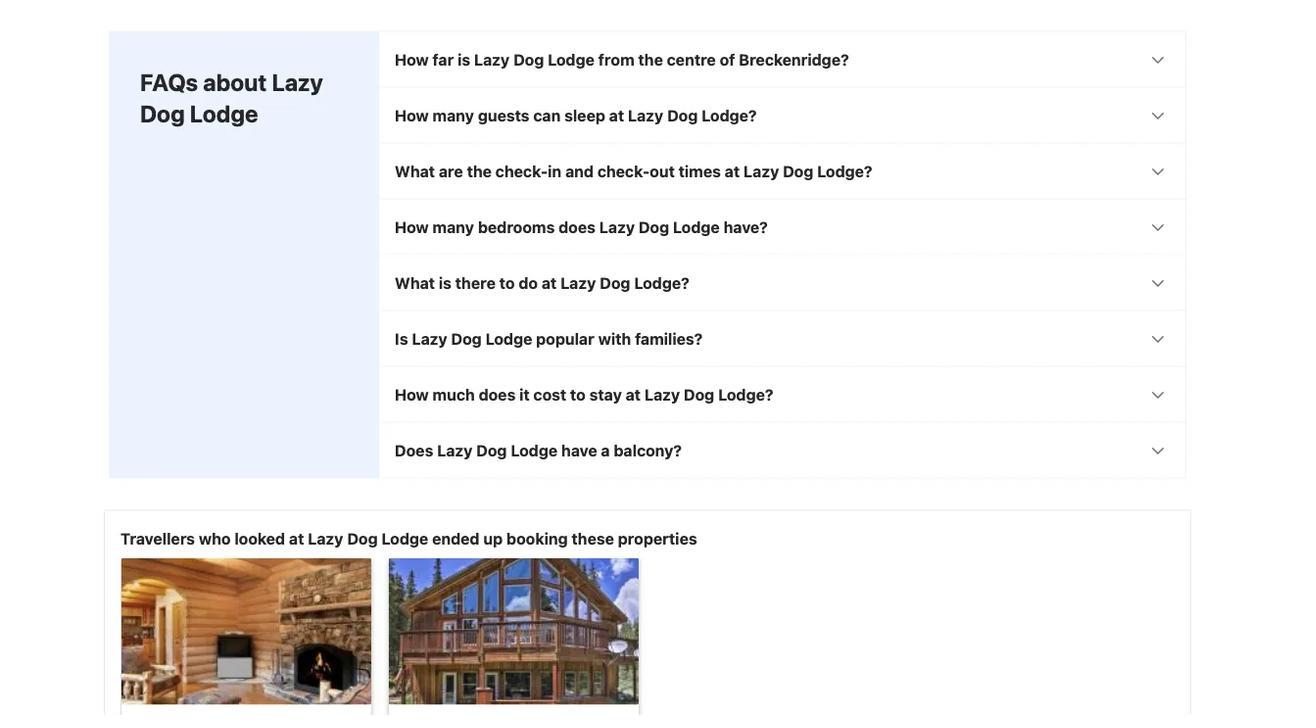Task type: describe. For each thing, give the bounding box(es) containing it.
a
[[601, 441, 610, 459]]

looked
[[234, 529, 285, 548]]

dog down centre
[[667, 106, 698, 124]]

is lazy dog lodge popular with families? button
[[379, 311, 1185, 366]]

how many bedrooms does lazy dog lodge have?
[[395, 217, 768, 236]]

lodge? inside the how many guests can sleep at lazy dog lodge? dropdown button
[[702, 106, 757, 124]]

what for what is there to do at lazy dog lodge?
[[395, 273, 435, 292]]

how far is lazy dog lodge from the centre of breckenridge?
[[395, 50, 849, 69]]

from
[[598, 50, 634, 69]]

times
[[679, 162, 721, 180]]

lazy up the have?
[[743, 162, 779, 180]]

much
[[433, 385, 475, 404]]

do
[[519, 273, 538, 292]]

can
[[533, 106, 561, 124]]

does lazy dog lodge have a balcony? button
[[379, 423, 1185, 477]]

0 vertical spatial to
[[499, 273, 515, 292]]

dog up with
[[600, 273, 630, 292]]

have?
[[724, 217, 768, 236]]

dog inside dropdown button
[[639, 217, 669, 236]]

how far is lazy dog lodge from the centre of breckenridge? button
[[379, 32, 1185, 87]]

lodge? inside "what are the check-in and check-out times at lazy dog lodge?" dropdown button
[[817, 162, 872, 180]]

lodge inside dropdown button
[[673, 217, 720, 236]]

does inside how much does it cost to stay at lazy dog lodge? dropdown button
[[479, 385, 516, 404]]

properties
[[618, 529, 697, 548]]

lazy up the what are the check-in and check-out times at lazy dog lodge?
[[628, 106, 663, 124]]

lodge left ended
[[381, 529, 428, 548]]

what for what are the check-in and check-out times at lazy dog lodge?
[[395, 162, 435, 180]]

does
[[395, 441, 433, 459]]

cost
[[533, 385, 566, 404]]

lazy right do
[[560, 273, 596, 292]]

how for how far is lazy dog lodge from the centre of breckenridge?
[[395, 50, 429, 69]]

stay
[[589, 385, 622, 404]]

1 horizontal spatial to
[[570, 385, 586, 404]]

the inside dropdown button
[[467, 162, 492, 180]]

what are the check-in and check-out times at lazy dog lodge?
[[395, 162, 872, 180]]

dog right does
[[476, 441, 507, 459]]

sleep
[[564, 106, 605, 124]]

bedrooms
[[478, 217, 555, 236]]

far
[[433, 50, 454, 69]]

lazy inside faqs about lazy dog lodge
[[272, 68, 323, 95]]

what is there to do at lazy dog lodge? button
[[379, 255, 1185, 310]]

is inside how far is lazy dog lodge from the centre of breckenridge? dropdown button
[[458, 50, 470, 69]]

lodge left have
[[511, 441, 558, 459]]

faqs about lazy dog lodge
[[140, 68, 323, 127]]

how much does it cost to stay at lazy dog lodge? button
[[379, 367, 1185, 422]]

there
[[455, 273, 496, 292]]

who
[[199, 529, 231, 548]]

dog inside dropdown button
[[513, 50, 544, 69]]

dog down families?
[[684, 385, 714, 404]]

and
[[565, 162, 594, 180]]

accordion control element
[[378, 31, 1186, 478]]

what are the check-in and check-out times at lazy dog lodge? button
[[379, 143, 1185, 198]]

dog down the how many guests can sleep at lazy dog lodge? dropdown button
[[783, 162, 813, 180]]

have
[[561, 441, 597, 459]]

what is there to do at lazy dog lodge?
[[395, 273, 689, 292]]

guests
[[478, 106, 529, 124]]

lodge inside faqs about lazy dog lodge
[[190, 99, 258, 127]]

how for how many guests can sleep at lazy dog lodge?
[[395, 106, 429, 124]]

does inside how many bedrooms does lazy dog lodge have? dropdown button
[[559, 217, 595, 236]]

at right looked at the bottom left of the page
[[289, 529, 304, 548]]

the inside dropdown button
[[638, 50, 663, 69]]

dog inside faqs about lazy dog lodge
[[140, 99, 185, 127]]

lazy down families?
[[644, 385, 680, 404]]

how many bedrooms does lazy dog lodge have? button
[[379, 199, 1185, 254]]

is
[[395, 329, 408, 348]]

how for how much does it cost to stay at lazy dog lodge?
[[395, 385, 429, 404]]

popular
[[536, 329, 594, 348]]

are
[[439, 162, 463, 180]]



Task type: vqa. For each thing, say whether or not it's contained in the screenshot.
the cost
yes



Task type: locate. For each thing, give the bounding box(es) containing it.
0 vertical spatial what
[[395, 162, 435, 180]]

dog
[[513, 50, 544, 69], [140, 99, 185, 127], [667, 106, 698, 124], [783, 162, 813, 180], [639, 217, 669, 236], [600, 273, 630, 292], [451, 329, 482, 348], [684, 385, 714, 404], [476, 441, 507, 459], [347, 529, 378, 548]]

many down the 'are'
[[433, 217, 474, 236]]

with
[[598, 329, 631, 348]]

lodge
[[548, 50, 595, 69], [190, 99, 258, 127], [673, 217, 720, 236], [485, 329, 532, 348], [511, 441, 558, 459], [381, 529, 428, 548]]

of
[[720, 50, 735, 69]]

the right from
[[638, 50, 663, 69]]

is left 'there'
[[439, 273, 451, 292]]

what left the 'are'
[[395, 162, 435, 180]]

in
[[548, 162, 562, 180]]

1 horizontal spatial the
[[638, 50, 663, 69]]

lodge? down the of on the right top
[[702, 106, 757, 124]]

is
[[458, 50, 470, 69], [439, 273, 451, 292]]

1 horizontal spatial does
[[559, 217, 595, 236]]

check- right and
[[597, 162, 650, 180]]

check-
[[495, 162, 548, 180], [597, 162, 650, 180]]

to left do
[[499, 273, 515, 292]]

about
[[203, 68, 267, 95]]

at right 'times'
[[725, 162, 740, 180]]

1 vertical spatial what
[[395, 273, 435, 292]]

0 vertical spatial the
[[638, 50, 663, 69]]

the
[[638, 50, 663, 69], [467, 162, 492, 180]]

0 horizontal spatial check-
[[495, 162, 548, 180]]

up
[[483, 529, 503, 548]]

does left it
[[479, 385, 516, 404]]

1 many from the top
[[433, 106, 474, 124]]

1 horizontal spatial check-
[[597, 162, 650, 180]]

lodge? down 'is lazy dog lodge popular with families?' dropdown button
[[718, 385, 773, 404]]

lodge? up families?
[[634, 273, 689, 292]]

0 horizontal spatial to
[[499, 273, 515, 292]]

dog down faqs
[[140, 99, 185, 127]]

at
[[609, 106, 624, 124], [725, 162, 740, 180], [542, 273, 557, 292], [626, 385, 641, 404], [289, 529, 304, 548]]

dog up the can
[[513, 50, 544, 69]]

1 vertical spatial does
[[479, 385, 516, 404]]

0 horizontal spatial the
[[467, 162, 492, 180]]

lodge left popular
[[485, 329, 532, 348]]

lazy right far
[[474, 50, 510, 69]]

does lazy dog lodge have a balcony?
[[395, 441, 682, 459]]

lazy right about
[[272, 68, 323, 95]]

how inside dropdown button
[[395, 217, 429, 236]]

lodge? inside what is there to do at lazy dog lodge? dropdown button
[[634, 273, 689, 292]]

travellers who looked at lazy dog lodge ended up booking these properties
[[120, 529, 697, 548]]

many for bedrooms
[[433, 217, 474, 236]]

lodge?
[[702, 106, 757, 124], [817, 162, 872, 180], [634, 273, 689, 292], [718, 385, 773, 404]]

how inside dropdown button
[[395, 50, 429, 69]]

how many guests can sleep at lazy dog lodge? button
[[379, 88, 1185, 142]]

at right sleep
[[609, 106, 624, 124]]

2 what from the top
[[395, 273, 435, 292]]

lazy
[[474, 50, 510, 69], [272, 68, 323, 95], [628, 106, 663, 124], [743, 162, 779, 180], [599, 217, 635, 236], [560, 273, 596, 292], [412, 329, 447, 348], [644, 385, 680, 404], [437, 441, 473, 459], [308, 529, 343, 548]]

2 many from the top
[[433, 217, 474, 236]]

1 check- from the left
[[495, 162, 548, 180]]

is lazy dog lodge popular with families?
[[395, 329, 703, 348]]

how many guests can sleep at lazy dog lodge?
[[395, 106, 757, 124]]

many inside the how many guests can sleep at lazy dog lodge? dropdown button
[[433, 106, 474, 124]]

dog down out
[[639, 217, 669, 236]]

out
[[650, 162, 675, 180]]

travellers
[[120, 529, 195, 548]]

how much does it cost to stay at lazy dog lodge?
[[395, 385, 773, 404]]

4 how from the top
[[395, 385, 429, 404]]

many inside how many bedrooms does lazy dog lodge have? dropdown button
[[433, 217, 474, 236]]

it
[[519, 385, 530, 404]]

at right do
[[542, 273, 557, 292]]

lodge? inside how much does it cost to stay at lazy dog lodge? dropdown button
[[718, 385, 773, 404]]

many left guests
[[433, 106, 474, 124]]

does
[[559, 217, 595, 236], [479, 385, 516, 404]]

centre
[[667, 50, 716, 69]]

ended
[[432, 529, 480, 548]]

1 vertical spatial many
[[433, 217, 474, 236]]

lodge? up how many bedrooms does lazy dog lodge have? dropdown button
[[817, 162, 872, 180]]

is right far
[[458, 50, 470, 69]]

1 vertical spatial to
[[570, 385, 586, 404]]

faqs
[[140, 68, 198, 95]]

families?
[[635, 329, 703, 348]]

lodge left the have?
[[673, 217, 720, 236]]

1 vertical spatial the
[[467, 162, 492, 180]]

1 how from the top
[[395, 50, 429, 69]]

lodge down about
[[190, 99, 258, 127]]

how for how many bedrooms does lazy dog lodge have?
[[395, 217, 429, 236]]

0 horizontal spatial is
[[439, 273, 451, 292]]

how
[[395, 50, 429, 69], [395, 106, 429, 124], [395, 217, 429, 236], [395, 385, 429, 404]]

1 vertical spatial is
[[439, 273, 451, 292]]

what
[[395, 162, 435, 180], [395, 273, 435, 292]]

dog down 'there'
[[451, 329, 482, 348]]

0 horizontal spatial does
[[479, 385, 516, 404]]

lazy right looked at the bottom left of the page
[[308, 529, 343, 548]]

at right stay
[[626, 385, 641, 404]]

lazy right does
[[437, 441, 473, 459]]

balcony?
[[614, 441, 682, 459]]

lazy inside dropdown button
[[474, 50, 510, 69]]

2 check- from the left
[[597, 162, 650, 180]]

the right the 'are'
[[467, 162, 492, 180]]

0 vertical spatial does
[[559, 217, 595, 236]]

lodge inside dropdown button
[[548, 50, 595, 69]]

dog left ended
[[347, 529, 378, 548]]

lazy inside dropdown button
[[599, 217, 635, 236]]

lazy right is at top left
[[412, 329, 447, 348]]

1 horizontal spatial is
[[458, 50, 470, 69]]

many for guests
[[433, 106, 474, 124]]

1 what from the top
[[395, 162, 435, 180]]

many
[[433, 106, 474, 124], [433, 217, 474, 236]]

to left stay
[[570, 385, 586, 404]]

2 how from the top
[[395, 106, 429, 124]]

what up is at top left
[[395, 273, 435, 292]]

lazy down the what are the check-in and check-out times at lazy dog lodge?
[[599, 217, 635, 236]]

does down and
[[559, 217, 595, 236]]

booking
[[506, 529, 568, 548]]

0 vertical spatial many
[[433, 106, 474, 124]]

check- up the bedrooms
[[495, 162, 548, 180]]

lodge left from
[[548, 50, 595, 69]]

is inside what is there to do at lazy dog lodge? dropdown button
[[439, 273, 451, 292]]

3 how from the top
[[395, 217, 429, 236]]

to
[[499, 273, 515, 292], [570, 385, 586, 404]]

these
[[572, 529, 614, 548]]

0 vertical spatial is
[[458, 50, 470, 69]]

breckenridge?
[[739, 50, 849, 69]]



